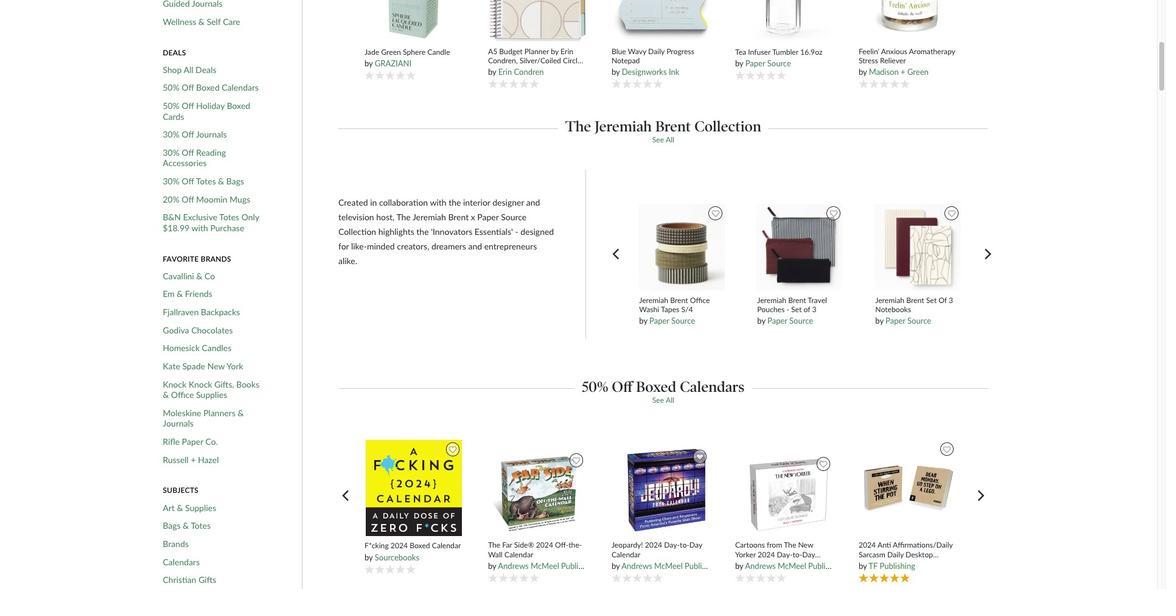 Task type: locate. For each thing, give the bounding box(es) containing it.
paper down notebooks
[[886, 316, 906, 326]]

wall
[[488, 551, 503, 560]]

condren
[[514, 67, 544, 77]]

0 vertical spatial and
[[526, 197, 540, 208]]

see all link for boxed
[[652, 396, 674, 405]]

1 vertical spatial totes
[[219, 212, 239, 222]]

source down jeremiah brent set of 3 notebooks link
[[908, 316, 931, 326]]

supplies up "bags & totes" at the bottom left
[[185, 503, 216, 513]]

day-
[[664, 541, 680, 550], [777, 551, 793, 560]]

designworks ink link
[[622, 67, 680, 77]]

designer
[[493, 197, 524, 208]]

& left co
[[196, 271, 202, 281]]

1 see from the top
[[652, 135, 664, 144]]

created in collaboration with the interior designer and television host, the jeremiah brent x paper source collection highlights the 'innovators essentials' - designed for like-minded creators, dreamers and entrepreneurs alike.
[[338, 197, 554, 266]]

by inside blue wavy daily progress notepad by designworks ink
[[612, 67, 620, 77]]

stress
[[859, 56, 878, 65]]

50%
[[163, 82, 180, 93], [163, 101, 180, 111], [582, 378, 608, 396]]

moleskine
[[163, 408, 201, 418]]

journals
[[196, 129, 227, 140], [163, 419, 194, 429]]

1 vertical spatial bags
[[163, 521, 181, 531]]

totes up 20% off moomin mugs
[[196, 176, 216, 186]]

- right pouches
[[787, 305, 790, 314]]

paper source link down jeremiah brent set of 3 notebooks link
[[886, 316, 931, 326]]

set
[[926, 296, 937, 305], [791, 305, 802, 314]]

totes down the 'art & supplies' link
[[191, 521, 211, 531]]

50% for 50% off boxed calendars
[[163, 82, 180, 93]]

1 vertical spatial office
[[171, 390, 194, 400]]

publishing down "the-"
[[561, 562, 597, 571]]

& up moomin on the top left of the page
[[218, 176, 224, 186]]

2 see from the top
[[652, 396, 664, 405]]

1 andrews mcmeel publishing link from the left
[[498, 562, 597, 571]]

0 horizontal spatial brands
[[163, 539, 189, 549]]

favorite brands
[[163, 254, 231, 263]]

1 vertical spatial +
[[191, 455, 196, 465]]

knock down kate
[[163, 379, 186, 389]]

andrews mcmeel publishing link down the far side® 2024 off-the- wall calendar link
[[498, 562, 597, 571]]

1 horizontal spatial to-
[[793, 551, 802, 560]]

0 horizontal spatial and
[[468, 241, 482, 252]]

& down the 'art & supplies' link
[[183, 521, 189, 531]]

off inside 50% off boxed calendars see all
[[612, 378, 633, 396]]

erin inside a5 budget planner by erin condren, silver/coiled circle geometric
[[561, 47, 574, 56]]

art & supplies link
[[163, 503, 216, 513]]

f*cking
[[365, 542, 389, 551]]

2 vertical spatial calendars
[[163, 557, 200, 567]]

all inside 50% off boxed calendars see all
[[666, 396, 674, 405]]

1 horizontal spatial day-
[[777, 551, 793, 560]]

0 vertical spatial brands
[[201, 254, 231, 263]]

deals up 50% off boxed calendars
[[196, 64, 216, 75]]

and right designer
[[526, 197, 540, 208]]

supplies
[[196, 390, 227, 400], [185, 503, 216, 513]]

source down of on the right bottom of page
[[790, 316, 813, 326]]

0 horizontal spatial mcmeel
[[531, 562, 559, 571]]

by down pouches
[[757, 316, 766, 326]]

jeopardy!
[[612, 541, 643, 550]]

blue
[[612, 47, 626, 56]]

candle
[[428, 47, 450, 56]]

infuser
[[748, 47, 771, 56]]

1 mcmeel from the left
[[531, 562, 559, 571]]

andrews mcmeel publishing link down jeopardy! 2024 day-to-day calendar link
[[622, 562, 720, 571]]

highlights
[[378, 227, 414, 237]]

russell
[[163, 455, 189, 465]]

1 horizontal spatial brands
[[201, 254, 231, 263]]

0 horizontal spatial andrews mcmeel publishing link
[[498, 562, 597, 571]]

1 horizontal spatial calendars
[[222, 82, 259, 93]]

2024 right "jeopardy!"
[[645, 541, 662, 550]]

source down tea infuser tumbler 16.9oz link
[[767, 58, 791, 68]]

brands up co
[[201, 254, 231, 263]]

side®
[[514, 541, 534, 550]]

1 andrews from the left
[[498, 562, 529, 571]]

1 vertical spatial the
[[417, 227, 429, 237]]

0 vertical spatial office
[[690, 296, 710, 305]]

kate spade new york
[[163, 361, 243, 371]]

jeremiah inside jeremiah brent office washi tapes s/4 by paper source
[[639, 296, 668, 305]]

by down wall
[[488, 562, 496, 571]]

by down stress in the right of the page
[[859, 67, 867, 77]]

paper up russell + hazel
[[182, 437, 203, 447]]

collection inside created in collaboration with the interior designer and television host, the jeremiah brent x paper source collection highlights the 'innovators essentials' - designed for like-minded creators, dreamers and entrepreneurs alike.
[[338, 227, 376, 237]]

paper down infuser
[[746, 58, 765, 68]]

journals inside moleskine planners & journals
[[163, 419, 194, 429]]

jeremiah inside jeremiah brent travel pouches - set of 3 by paper source
[[757, 296, 787, 305]]

0 vertical spatial collection
[[695, 118, 761, 135]]

sourcebooks
[[375, 553, 419, 563]]

green down feelin' anxious aromatherapy stress reliever 'link'
[[908, 67, 929, 77]]

by down "jeopardy!"
[[612, 562, 620, 571]]

0 vertical spatial -
[[515, 227, 518, 237]]

day
[[690, 541, 703, 550], [802, 551, 815, 560]]

jeremiah inside 'jeremiah brent set of 3 notebooks by paper source'
[[876, 296, 905, 305]]

andrews down "jeopardy!"
[[622, 562, 652, 571]]

1 horizontal spatial mcmeel
[[654, 562, 683, 571]]

new inside cartoons from the new yorker 2024 day-to-day calendar
[[798, 541, 813, 550]]

office up 's/4'
[[690, 296, 710, 305]]

the inside cartoons from the new yorker 2024 day-to-day calendar
[[784, 541, 796, 550]]

3 inside jeremiah brent travel pouches - set of 3 by paper source
[[812, 305, 817, 314]]

source down 's/4'
[[672, 316, 695, 326]]

0 horizontal spatial new
[[207, 361, 225, 371]]

art & supplies
[[163, 503, 216, 513]]

2024
[[536, 541, 553, 550], [645, 541, 662, 550], [859, 541, 876, 550], [391, 542, 408, 551], [758, 551, 775, 560]]

1 30% from the top
[[163, 129, 180, 140]]

by inside the far side® 2024 off-the- wall calendar by andrews mcmeel publishing
[[488, 562, 496, 571]]

paper inside jeremiah brent travel pouches - set of 3 by paper source
[[768, 316, 788, 326]]

1 horizontal spatial andrews
[[622, 562, 652, 571]]

daily right wavy
[[648, 47, 665, 56]]

50% inside 50% off boxed calendars see all
[[582, 378, 608, 396]]

green up graziani at the left top
[[381, 47, 401, 56]]

jeremiah up the 'innovators
[[413, 212, 446, 222]]

brent up notebooks
[[907, 296, 924, 305]]

brent inside jeremiah brent office washi tapes s/4 by paper source
[[670, 296, 688, 305]]

2 mcmeel from the left
[[654, 562, 683, 571]]

new down candles
[[207, 361, 225, 371]]

the-
[[569, 541, 582, 550]]

30% down cards
[[163, 129, 180, 140]]

to- right "jeopardy!"
[[680, 541, 690, 550]]

only
[[241, 212, 259, 222]]

brent inside jeremiah brent travel pouches - set of 3 by paper source
[[788, 296, 806, 305]]

3 right 'of'
[[949, 296, 953, 305]]

by down tea
[[735, 58, 744, 68]]

cards
[[163, 111, 184, 122]]

brent up of on the right bottom of page
[[788, 296, 806, 305]]

+ down reliever
[[901, 67, 906, 77]]

0 vertical spatial 30%
[[163, 129, 180, 140]]

bags inside 30% off totes & bags link
[[226, 176, 244, 186]]

f*cking 2024 boxed calendar image
[[365, 440, 463, 537]]

andrews mcmeel publishing link for publishing
[[622, 562, 720, 571]]

jeremiah up pouches
[[757, 296, 787, 305]]

daily up tf publishing link
[[888, 551, 904, 560]]

1 vertical spatial 50%
[[163, 101, 180, 111]]

to- inside jeopardy! 2024 day-to-day calendar by andrews mcmeel publishing
[[680, 541, 690, 550]]

off for 50% off boxed calendars
[[182, 82, 194, 93]]

& right planners on the bottom of page
[[238, 408, 244, 418]]

and down 'essentials''
[[468, 241, 482, 252]]

paper source link for jeremiah brent set of 3 notebooks by paper source
[[886, 316, 931, 326]]

0 horizontal spatial journals
[[163, 419, 194, 429]]

deals up shop
[[163, 48, 186, 57]]

jeremiah for jeremiah brent office washi tapes s/4 by paper source
[[639, 296, 668, 305]]

0 horizontal spatial -
[[515, 227, 518, 237]]

boxed
[[196, 82, 220, 93], [227, 101, 250, 111], [636, 378, 676, 396], [410, 542, 430, 551]]

2024 inside cartoons from the new yorker 2024 day-to-day calendar
[[758, 551, 775, 560]]

- up entrepreneurs
[[515, 227, 518, 237]]

see inside 50% off boxed calendars see all
[[652, 396, 664, 405]]

brands link
[[163, 539, 189, 549]]

madison + green link
[[869, 67, 929, 77]]

by inside jeopardy! 2024 day-to-day calendar by andrews mcmeel publishing
[[612, 562, 620, 571]]

30% up 20%
[[163, 176, 180, 186]]

homesick candles
[[163, 343, 232, 353]]

office inside 'knock knock gifts, books & office supplies'
[[171, 390, 194, 400]]

0 horizontal spatial collection
[[338, 227, 376, 237]]

1 vertical spatial daily
[[888, 551, 904, 560]]

0 vertical spatial totes
[[196, 176, 216, 186]]

by down notebooks
[[876, 316, 884, 326]]

journals down moleskine at the left bottom
[[163, 419, 194, 429]]

feelin' anxious aromatherapy stress reliever by madison + green
[[859, 47, 955, 77]]

jeremiah brent set of 3 notebooks image
[[874, 204, 962, 291]]

green inside feelin' anxious aromatherapy stress reliever by madison + green
[[908, 67, 929, 77]]

& up moleskine at the left bottom
[[163, 390, 169, 400]]

andrews down wall
[[498, 562, 529, 571]]

totes up purchase
[[219, 212, 239, 222]]

with up the 'innovators
[[430, 197, 447, 208]]

the up brent x at the left
[[449, 197, 461, 208]]

jeremiah inside the jeremiah brent collection see all
[[595, 118, 652, 135]]

f*cking 2024 boxed calendar link
[[365, 542, 464, 551]]

2 vertical spatial 30%
[[163, 176, 180, 186]]

1 vertical spatial green
[[908, 67, 929, 77]]

2024 inside 2024 anti affirmations/daily sarcasm daily desktop calendar
[[859, 541, 876, 550]]

the
[[566, 118, 591, 135], [397, 212, 411, 222], [488, 541, 501, 550], [784, 541, 796, 550]]

1 horizontal spatial office
[[690, 296, 710, 305]]

1 horizontal spatial green
[[908, 67, 929, 77]]

day- inside cartoons from the new yorker 2024 day-to-day calendar
[[777, 551, 793, 560]]

1 horizontal spatial journals
[[196, 129, 227, 140]]

off for 30% off journals
[[182, 129, 194, 140]]

3 30% from the top
[[163, 176, 180, 186]]

2 publishing from the left
[[685, 562, 720, 571]]

jeremiah down designworks
[[595, 118, 652, 135]]

em
[[163, 289, 175, 299]]

0 vertical spatial the
[[449, 197, 461, 208]]

calendars inside 50% off boxed calendars see all
[[680, 378, 745, 396]]

andrews inside jeopardy! 2024 day-to-day calendar by andrews mcmeel publishing
[[622, 562, 652, 571]]

0 vertical spatial supplies
[[196, 390, 227, 400]]

calendars inside 50% off boxed calendars link
[[222, 82, 259, 93]]

rifle
[[163, 437, 180, 447]]

2 30% from the top
[[163, 147, 180, 158]]

with inside created in collaboration with the interior designer and television host, the jeremiah brent x paper source collection highlights the 'innovators essentials' - designed for like-minded creators, dreamers and entrepreneurs alike.
[[430, 197, 447, 208]]

& inside 'knock knock gifts, books & office supplies'
[[163, 390, 169, 400]]

totes
[[196, 176, 216, 186], [219, 212, 239, 222], [191, 521, 211, 531]]

2 vertical spatial all
[[666, 396, 674, 405]]

1 vertical spatial see all link
[[652, 396, 674, 405]]

by up silver/coiled
[[551, 47, 559, 56]]

publishing
[[561, 562, 597, 571], [685, 562, 720, 571], [808, 562, 844, 571], [880, 562, 916, 571]]

0 horizontal spatial knock
[[163, 379, 186, 389]]

50% inside "50% off holiday boxed cards"
[[163, 101, 180, 111]]

1 horizontal spatial 3
[[949, 296, 953, 305]]

30% up accessories
[[163, 147, 180, 158]]

1 horizontal spatial set
[[926, 296, 937, 305]]

2 andrews mcmeel publishing link from the left
[[622, 562, 720, 571]]

paper source link down jeremiah brent travel pouches - set of 3 link
[[768, 316, 813, 326]]

the
[[449, 197, 461, 208], [417, 227, 429, 237]]

off inside "50% off holiday boxed cards"
[[182, 101, 194, 111]]

the far side® 2024 off-the- wall calendar by andrews mcmeel publishing
[[488, 541, 597, 571]]

1 vertical spatial deals
[[196, 64, 216, 75]]

the inside created in collaboration with the interior designer and television host, the jeremiah brent x paper source collection highlights the 'innovators essentials' - designed for like-minded creators, dreamers and entrepreneurs alike.
[[397, 212, 411, 222]]

1 horizontal spatial bags
[[226, 176, 244, 186]]

boxed for 50% off boxed calendars see all
[[636, 378, 676, 396]]

daily inside blue wavy daily progress notepad by designworks ink
[[648, 47, 665, 56]]

knock knock gifts, books & office supplies
[[163, 379, 259, 400]]

source inside jeremiah brent office washi tapes s/4 by paper source
[[672, 316, 695, 326]]

0 vertical spatial journals
[[196, 129, 227, 140]]

1 horizontal spatial day
[[802, 551, 815, 560]]

erin down condren,
[[498, 67, 512, 77]]

2024 up "sourcebooks" link
[[391, 542, 408, 551]]

0 vertical spatial bags
[[226, 176, 244, 186]]

paper source link for jeremiah brent travel pouches - set of 3 by paper source
[[768, 316, 813, 326]]

by inside 'jeremiah brent set of 3 notebooks by paper source'
[[876, 316, 884, 326]]

publishing right tf
[[880, 562, 916, 571]]

andrews down yorker on the right of the page
[[745, 562, 776, 571]]

3 inside 'jeremiah brent set of 3 notebooks by paper source'
[[949, 296, 953, 305]]

essentials'
[[475, 227, 513, 237]]

erin up circle
[[561, 47, 574, 56]]

mcmeel inside the far side® 2024 off-the- wall calendar by andrews mcmeel publishing
[[531, 562, 559, 571]]

0 vertical spatial daily
[[648, 47, 665, 56]]

calendar down yorker on the right of the page
[[735, 560, 764, 569]]

2024 down the from
[[758, 551, 775, 560]]

1 horizontal spatial -
[[787, 305, 790, 314]]

by inside f*cking 2024 boxed calendar by sourcebooks
[[365, 553, 373, 563]]

kate spade new york link
[[163, 361, 243, 372]]

totes inside b&n exclusive totes only $18.99 with purchase
[[219, 212, 239, 222]]

0 horizontal spatial 3
[[812, 305, 817, 314]]

art
[[163, 503, 175, 513]]

supplies down gifts,
[[196, 390, 227, 400]]

publishing down jeopardy! 2024 day-to-day calendar link
[[685, 562, 720, 571]]

graziani
[[375, 58, 412, 68]]

boxed for 50% off boxed calendars
[[196, 82, 220, 93]]

1 horizontal spatial +
[[901, 67, 906, 77]]

paper down washi
[[650, 316, 669, 326]]

mcmeel down the far side® 2024 off-the- wall calendar link
[[531, 562, 559, 571]]

calendar down "jeopardy!"
[[612, 551, 641, 560]]

0 horizontal spatial day
[[690, 541, 703, 550]]

0 vertical spatial see all link
[[652, 135, 674, 144]]

0 horizontal spatial green
[[381, 47, 401, 56]]

jeremiah for jeremiah brent travel pouches - set of 3 by paper source
[[757, 296, 787, 305]]

calendar down the sarcasm
[[859, 560, 888, 569]]

boxed inside "50% off holiday boxed cards"
[[227, 101, 250, 111]]

andrews mcmeel publishing link down the from
[[745, 562, 844, 571]]

off inside 30% off reading accessories
[[182, 147, 194, 158]]

- inside jeremiah brent travel pouches - set of 3 by paper source
[[787, 305, 790, 314]]

1 vertical spatial see
[[652, 396, 664, 405]]

1 vertical spatial collection
[[338, 227, 376, 237]]

journals up the reading
[[196, 129, 227, 140]]

new up by andrews mcmeel publishing
[[798, 541, 813, 550]]

1 horizontal spatial new
[[798, 541, 813, 550]]

see inside the jeremiah brent collection see all
[[652, 135, 664, 144]]

0 horizontal spatial daily
[[648, 47, 665, 56]]

tea infuser tumbler 16.9oz link
[[735, 47, 834, 56]]

0 horizontal spatial calendars
[[163, 557, 200, 567]]

cartoons from the new yorker 2024 day-to-day calendar image
[[736, 454, 834, 537]]

50% off boxed calendars link
[[163, 82, 259, 93]]

30% inside 30% off reading accessories
[[163, 147, 180, 158]]

mcmeel down the from
[[778, 562, 806, 571]]

source inside jeremiah brent travel pouches - set of 3 by paper source
[[790, 316, 813, 326]]

1 horizontal spatial knock
[[189, 379, 212, 389]]

boxed inside f*cking 2024 boxed calendar by sourcebooks
[[410, 542, 430, 551]]

& left the self
[[199, 16, 205, 27]]

0 vertical spatial green
[[381, 47, 401, 56]]

off for 30% off reading accessories
[[182, 147, 194, 158]]

0 horizontal spatial set
[[791, 305, 802, 314]]

all
[[184, 64, 193, 75], [666, 135, 674, 144], [666, 396, 674, 405]]

paper up 'essentials''
[[477, 212, 499, 222]]

by down 'notepad'
[[612, 67, 620, 77]]

brent for jeremiah brent office washi tapes s/4 by paper source
[[670, 296, 688, 305]]

travel
[[808, 296, 827, 305]]

1 horizontal spatial collection
[[695, 118, 761, 135]]

1 vertical spatial brands
[[163, 539, 189, 549]]

by down washi
[[639, 316, 648, 326]]

1 vertical spatial with
[[192, 223, 208, 233]]

all inside the jeremiah brent collection see all
[[666, 135, 674, 144]]

day- inside jeopardy! 2024 day-to-day calendar by andrews mcmeel publishing
[[664, 541, 680, 550]]

new
[[207, 361, 225, 371], [798, 541, 813, 550]]

1 horizontal spatial and
[[526, 197, 540, 208]]

the up creators,
[[417, 227, 429, 237]]

jeremiah up washi
[[639, 296, 668, 305]]

holiday
[[196, 101, 225, 111]]

2 horizontal spatial andrews
[[745, 562, 776, 571]]

0 horizontal spatial bags
[[163, 521, 181, 531]]

0 horizontal spatial office
[[171, 390, 194, 400]]

1 horizontal spatial daily
[[888, 551, 904, 560]]

2024 left off-
[[536, 541, 553, 550]]

totes for &
[[196, 176, 216, 186]]

far
[[502, 541, 512, 550]]

see all link for brent
[[652, 135, 674, 144]]

- inside created in collaboration with the interior designer and television host, the jeremiah brent x paper source collection highlights the 'innovators essentials' - designed for like-minded creators, dreamers and entrepreneurs alike.
[[515, 227, 518, 237]]

1 vertical spatial 30%
[[163, 147, 180, 158]]

brent down ink
[[655, 118, 691, 135]]

aromatherapy
[[909, 47, 955, 56]]

paper source link down "tapes"
[[650, 316, 695, 326]]

day left cartoons
[[690, 541, 703, 550]]

wellness
[[163, 16, 196, 27]]

0 horizontal spatial to-
[[680, 541, 690, 550]]

0 horizontal spatial the
[[417, 227, 429, 237]]

2 horizontal spatial calendars
[[680, 378, 745, 396]]

paper inside 'jeremiah brent set of 3 notebooks by paper source'
[[886, 316, 906, 326]]

calendars for 50% off boxed calendars see all
[[680, 378, 745, 396]]

of
[[804, 305, 810, 314]]

wellness & self care link
[[163, 16, 240, 27]]

calendar inside 2024 anti affirmations/daily sarcasm daily desktop calendar
[[859, 560, 888, 569]]

mcmeel down jeopardy! 2024 day-to-day calendar link
[[654, 562, 683, 571]]

jeremiah brent office washi tapes s/4 image
[[638, 204, 726, 291]]

day up by andrews mcmeel publishing
[[802, 551, 815, 560]]

sarcasm
[[859, 551, 886, 560]]

0 vertical spatial +
[[901, 67, 906, 77]]

brent for jeremiah brent set of 3 notebooks by paper source
[[907, 296, 924, 305]]

1 see all link from the top
[[652, 135, 674, 144]]

0 horizontal spatial day-
[[664, 541, 680, 550]]

green
[[381, 47, 401, 56], [908, 67, 929, 77]]

2 see all link from the top
[[652, 396, 674, 405]]

shop all deals link
[[163, 64, 216, 75]]

1 vertical spatial journals
[[163, 419, 194, 429]]

2 andrews from the left
[[622, 562, 652, 571]]

totes for only
[[219, 212, 239, 222]]

0 vertical spatial see
[[652, 135, 664, 144]]

paper down pouches
[[768, 316, 788, 326]]

accessories
[[163, 158, 207, 168]]

off-
[[555, 541, 569, 550]]

bags down art
[[163, 521, 181, 531]]

1 vertical spatial all
[[666, 135, 674, 144]]

by inside jeremiah brent travel pouches - set of 3 by paper source
[[757, 316, 766, 326]]

day- right "jeopardy!"
[[664, 541, 680, 550]]

1 horizontal spatial with
[[430, 197, 447, 208]]

0 horizontal spatial with
[[192, 223, 208, 233]]

paper inside jeremiah brent office washi tapes s/4 by paper source
[[650, 316, 669, 326]]

day inside jeopardy! 2024 day-to-day calendar by andrews mcmeel publishing
[[690, 541, 703, 550]]

0 vertical spatial deals
[[163, 48, 186, 57]]

boxed inside 50% off boxed calendars see all
[[636, 378, 676, 396]]

1 vertical spatial calendars
[[680, 378, 745, 396]]

gifts,
[[214, 379, 234, 389]]

host,
[[376, 212, 395, 222]]

anti
[[878, 541, 891, 550]]

0 vertical spatial with
[[430, 197, 447, 208]]

0 horizontal spatial +
[[191, 455, 196, 465]]

0 vertical spatial calendars
[[222, 82, 259, 93]]

created
[[338, 197, 368, 208]]

all for 50%
[[666, 396, 674, 405]]

0 vertical spatial erin
[[561, 47, 574, 56]]

backpacks
[[201, 307, 240, 317]]

brent inside 'jeremiah brent set of 3 notebooks by paper source'
[[907, 296, 924, 305]]

0 horizontal spatial andrews
[[498, 562, 529, 571]]

1 publishing from the left
[[561, 562, 597, 571]]

reliever
[[880, 56, 906, 65]]

cartoons from the new yorker 2024 day-to-day calendar link
[[735, 541, 834, 569]]

16.9oz
[[801, 47, 823, 56]]

day inside cartoons from the new yorker 2024 day-to-day calendar
[[802, 551, 815, 560]]

blue wavy daily progress notepad by designworks ink
[[612, 47, 695, 77]]

office up moleskine at the left bottom
[[171, 390, 194, 400]]

collection inside the jeremiah brent collection see all
[[695, 118, 761, 135]]

mugs
[[230, 194, 250, 204]]

1 vertical spatial supplies
[[185, 503, 216, 513]]

all for the
[[666, 135, 674, 144]]

with
[[430, 197, 447, 208], [192, 223, 208, 233]]

jeremiah brent travel pouches - set of 3 link
[[757, 296, 842, 314]]

1 horizontal spatial erin
[[561, 47, 574, 56]]

set left 'of'
[[926, 296, 937, 305]]

2 horizontal spatial mcmeel
[[778, 562, 806, 571]]

rifle paper co. link
[[163, 437, 218, 447]]

paper source link down infuser
[[746, 58, 791, 68]]

brent for jeremiah brent travel pouches - set of 3 by paper source
[[788, 296, 806, 305]]

publishing left tf
[[808, 562, 844, 571]]

0 vertical spatial 50%
[[163, 82, 180, 93]]

calendar inside jeopardy! 2024 day-to-day calendar by andrews mcmeel publishing
[[612, 551, 641, 560]]

daily
[[648, 47, 665, 56], [888, 551, 904, 560]]

godiva chocolates link
[[163, 325, 233, 336]]

off for 50% off holiday boxed cards
[[182, 101, 194, 111]]

bags up mugs on the left top of page
[[226, 176, 244, 186]]

2 horizontal spatial andrews mcmeel publishing link
[[745, 562, 844, 571]]

tea infuser tumbler 16.9oz image
[[736, 0, 834, 43]]

with down exclusive
[[192, 223, 208, 233]]

jeremiah brent office washi tapes s/4 link
[[639, 296, 724, 314]]



Task type: vqa. For each thing, say whether or not it's contained in the screenshot.


Task type: describe. For each thing, give the bounding box(es) containing it.
tf
[[869, 562, 878, 571]]

& right art
[[177, 503, 183, 513]]

notebooks
[[876, 305, 911, 314]]

publishing inside the far side® 2024 off-the- wall calendar by andrews mcmeel publishing
[[561, 562, 597, 571]]

anxious
[[881, 47, 908, 56]]

pouches
[[757, 305, 785, 314]]

kate
[[163, 361, 180, 371]]

budget
[[499, 47, 523, 56]]

source inside 'jeremiah brent set of 3 notebooks by paper source'
[[908, 316, 931, 326]]

2024 inside f*cking 2024 boxed calendar by sourcebooks
[[391, 542, 408, 551]]

3 publishing from the left
[[808, 562, 844, 571]]

cartoons
[[735, 541, 765, 550]]

chocolates
[[191, 325, 233, 335]]

jeremiah brent office washi tapes s/4 by paper source
[[639, 296, 710, 326]]

feelin'
[[859, 47, 880, 56]]

1 knock from the left
[[163, 379, 186, 389]]

daily inside 2024 anti affirmations/daily sarcasm daily desktop calendar
[[888, 551, 904, 560]]

by erin condren
[[488, 67, 544, 77]]

office inside jeremiah brent office washi tapes s/4 by paper source
[[690, 296, 710, 305]]

a5 budget planner by erin condren, silver/coiled circle geometric image
[[489, 0, 586, 42]]

20% off moomin mugs link
[[163, 194, 250, 205]]

the inside the far side® 2024 off-the- wall calendar by andrews mcmeel publishing
[[488, 541, 501, 550]]

30% off totes & bags link
[[163, 176, 244, 187]]

silver/coiled
[[520, 56, 561, 65]]

1 horizontal spatial deals
[[196, 64, 216, 75]]

f*cking 2024 boxed calendar by sourcebooks
[[365, 542, 461, 563]]

books
[[236, 379, 259, 389]]

notepad
[[612, 56, 640, 65]]

2024 anti affirmations/daily sarcasm daily desktop calendar link
[[859, 541, 958, 569]]

3 mcmeel from the left
[[778, 562, 806, 571]]

favorite
[[163, 254, 199, 263]]

fjallraven
[[163, 307, 199, 317]]

calendar inside the far side® 2024 off-the- wall calendar by andrews mcmeel publishing
[[505, 551, 533, 560]]

desktop
[[906, 551, 933, 560]]

by andrews mcmeel publishing
[[735, 562, 844, 571]]

off for 50% off boxed calendars see all
[[612, 378, 633, 396]]

co.
[[205, 437, 218, 447]]

4 publishing from the left
[[880, 562, 916, 571]]

boxed for f*cking 2024 boxed calendar by sourcebooks
[[410, 542, 430, 551]]

ink
[[669, 67, 680, 77]]

2 knock from the left
[[189, 379, 212, 389]]

friends
[[185, 289, 212, 299]]

'innovators
[[431, 227, 473, 237]]

purchase
[[210, 223, 244, 233]]

50% off boxed calendars
[[163, 82, 259, 93]]

blue wavy daily progress notepad link
[[612, 47, 711, 65]]

collaboration
[[379, 197, 428, 208]]

bags inside "bags & totes" link
[[163, 521, 181, 531]]

50% off holiday boxed cards
[[163, 101, 250, 122]]

to- inside cartoons from the new yorker 2024 day-to-day calendar
[[793, 551, 802, 560]]

andrews inside the far side® 2024 off-the- wall calendar by andrews mcmeel publishing
[[498, 562, 529, 571]]

0 horizontal spatial erin
[[498, 67, 512, 77]]

jeremiah brent travel pouches - set of 3 image
[[756, 204, 844, 291]]

2 vertical spatial totes
[[191, 521, 211, 531]]

em & friends
[[163, 289, 212, 299]]

20%
[[163, 194, 180, 204]]

50% off holiday boxed cards link
[[163, 101, 264, 122]]

3 andrews from the left
[[745, 562, 776, 571]]

tea infuser tumbler 16.9oz by paper source
[[735, 47, 823, 68]]

0 horizontal spatial deals
[[163, 48, 186, 57]]

30% for 30% off reading accessories
[[163, 147, 180, 158]]

em & friends link
[[163, 289, 212, 299]]

by inside jade green sphere candle by graziani
[[365, 58, 373, 68]]

moomin
[[196, 194, 227, 204]]

2024 inside the far side® 2024 off-the- wall calendar by andrews mcmeel publishing
[[536, 541, 553, 550]]

2024 anti affirmations/daily sarcasm daily desktop calendar image
[[860, 439, 957, 537]]

off for 30% off totes & bags
[[182, 176, 194, 186]]

see for boxed
[[652, 396, 664, 405]]

see for brent
[[652, 135, 664, 144]]

jeremiah brent set of 3 notebooks link
[[876, 296, 960, 314]]

cavallini
[[163, 271, 194, 281]]

brent inside the jeremiah brent collection see all
[[655, 118, 691, 135]]

s/4
[[681, 305, 693, 314]]

the inside the jeremiah brent collection see all
[[566, 118, 591, 135]]

calendars for 50% off boxed calendars
[[222, 82, 259, 93]]

wellness & self care
[[163, 16, 240, 27]]

christian
[[163, 575, 196, 585]]

knock knock gifts, books & office supplies link
[[163, 379, 264, 400]]

by down condren,
[[488, 67, 496, 77]]

the far side® 2024 off-the- wall calendar link
[[488, 541, 587, 560]]

blue wavy daily progress notepad image
[[613, 0, 710, 42]]

30% for 30% off totes & bags
[[163, 176, 180, 186]]

30% off totes & bags
[[163, 176, 244, 186]]

supplies inside 'knock knock gifts, books & office supplies'
[[196, 390, 227, 400]]

30% off reading accessories link
[[163, 147, 264, 169]]

& right em
[[177, 289, 183, 299]]

alike.
[[338, 256, 357, 266]]

by inside jeremiah brent office washi tapes s/4 by paper source
[[639, 316, 648, 326]]

off for 20% off moomin mugs
[[182, 194, 194, 204]]

a5 budget planner by erin condren, silver/coiled circle geometric link
[[488, 47, 587, 74]]

publishing inside jeopardy! 2024 day-to-day calendar by andrews mcmeel publishing
[[685, 562, 720, 571]]

feelin' anxious aromatherapy stress reliever link
[[859, 47, 958, 65]]

1 horizontal spatial the
[[449, 197, 461, 208]]

wavy
[[628, 47, 646, 56]]

2024 anti affirmations/daily sarcasm daily desktop calendar
[[859, 541, 953, 569]]

0 vertical spatial new
[[207, 361, 225, 371]]

green inside jade green sphere candle by graziani
[[381, 47, 401, 56]]

2024 inside jeopardy! 2024 day-to-day calendar by andrews mcmeel publishing
[[645, 541, 662, 550]]

30% off journals
[[163, 129, 227, 140]]

sphere
[[403, 47, 426, 56]]

planners
[[203, 408, 236, 418]]

the far side® 2024 off-the-wall calendar image
[[489, 451, 586, 537]]

by inside tea infuser tumbler 16.9oz by paper source
[[735, 58, 744, 68]]

york
[[227, 361, 243, 371]]

by left tf
[[859, 562, 867, 571]]

0 vertical spatial all
[[184, 64, 193, 75]]

geometric
[[488, 65, 522, 74]]

cartoons from the new yorker 2024 day-to-day calendar
[[735, 541, 815, 569]]

jeopardy! 2024 day-to-day calendar image
[[613, 447, 710, 537]]

jeopardy! 2024 day-to-day calendar link
[[612, 541, 711, 560]]

paper source link for jeremiah brent office washi tapes s/4 by paper source
[[650, 316, 695, 326]]

by inside a5 budget planner by erin condren, silver/coiled circle geometric
[[551, 47, 559, 56]]

erin condren link
[[498, 67, 544, 77]]

by inside feelin' anxious aromatherapy stress reliever by madison + green
[[859, 67, 867, 77]]

calendar inside cartoons from the new yorker 2024 day-to-day calendar
[[735, 560, 764, 569]]

1 vertical spatial and
[[468, 241, 482, 252]]

spade
[[182, 361, 205, 371]]

a5 budget planner by erin condren, silver/coiled circle geometric
[[488, 47, 582, 74]]

jeremiah inside created in collaboration with the interior designer and television host, the jeremiah brent x paper source collection highlights the 'innovators essentials' - designed for like-minded creators, dreamers and entrepreneurs alike.
[[413, 212, 446, 222]]

with inside b&n exclusive totes only $18.99 with purchase
[[192, 223, 208, 233]]

source inside created in collaboration with the interior designer and television host, the jeremiah brent x paper source collection highlights the 'innovators essentials' - designed for like-minded creators, dreamers and entrepreneurs alike.
[[501, 212, 527, 222]]

shop
[[163, 64, 182, 75]]

feelin' anxious aromatherapy stress reliever image
[[860, 0, 957, 42]]

20% off moomin mugs
[[163, 194, 250, 204]]

jeremiah for jeremiah brent set of 3 notebooks by paper source
[[876, 296, 905, 305]]

condren,
[[488, 56, 518, 65]]

designed
[[521, 227, 554, 237]]

50% for 50% off boxed calendars see all
[[582, 378, 608, 396]]

jade green sphere candle link
[[365, 47, 464, 56]]

set inside jeremiah brent travel pouches - set of 3 by paper source
[[791, 305, 802, 314]]

30% for 30% off journals
[[163, 129, 180, 140]]

+ inside feelin' anxious aromatherapy stress reliever by madison + green
[[901, 67, 906, 77]]

cavallini & co
[[163, 271, 215, 281]]

paper inside tea infuser tumbler 16.9oz by paper source
[[746, 58, 765, 68]]

50% for 50% off holiday boxed cards
[[163, 101, 180, 111]]

& inside moleskine planners & journals
[[238, 408, 244, 418]]

3 andrews mcmeel publishing link from the left
[[745, 562, 844, 571]]

entrepreneurs
[[484, 241, 537, 252]]

by tf publishing
[[859, 562, 916, 571]]

andrews mcmeel publishing link for andrews
[[498, 562, 597, 571]]

set inside 'jeremiah brent set of 3 notebooks by paper source'
[[926, 296, 937, 305]]

paper inside created in collaboration with the interior designer and television host, the jeremiah brent x paper source collection highlights the 'innovators essentials' - designed for like-minded creators, dreamers and entrepreneurs alike.
[[477, 212, 499, 222]]

madison
[[869, 67, 899, 77]]

homesick candles link
[[163, 343, 232, 354]]

moleskine planners & journals
[[163, 408, 244, 429]]

source inside tea infuser tumbler 16.9oz by paper source
[[767, 58, 791, 68]]

affirmations/daily
[[893, 541, 953, 550]]

by down yorker on the right of the page
[[735, 562, 744, 571]]

jade green sphere candle image
[[365, 0, 463, 43]]

tapes
[[661, 305, 680, 314]]

calendar inside f*cking 2024 boxed calendar by sourcebooks
[[432, 542, 461, 551]]

godiva chocolates
[[163, 325, 233, 335]]

moleskine planners & journals link
[[163, 408, 264, 429]]

yorker
[[735, 551, 756, 560]]

mcmeel inside jeopardy! 2024 day-to-day calendar by andrews mcmeel publishing
[[654, 562, 683, 571]]



